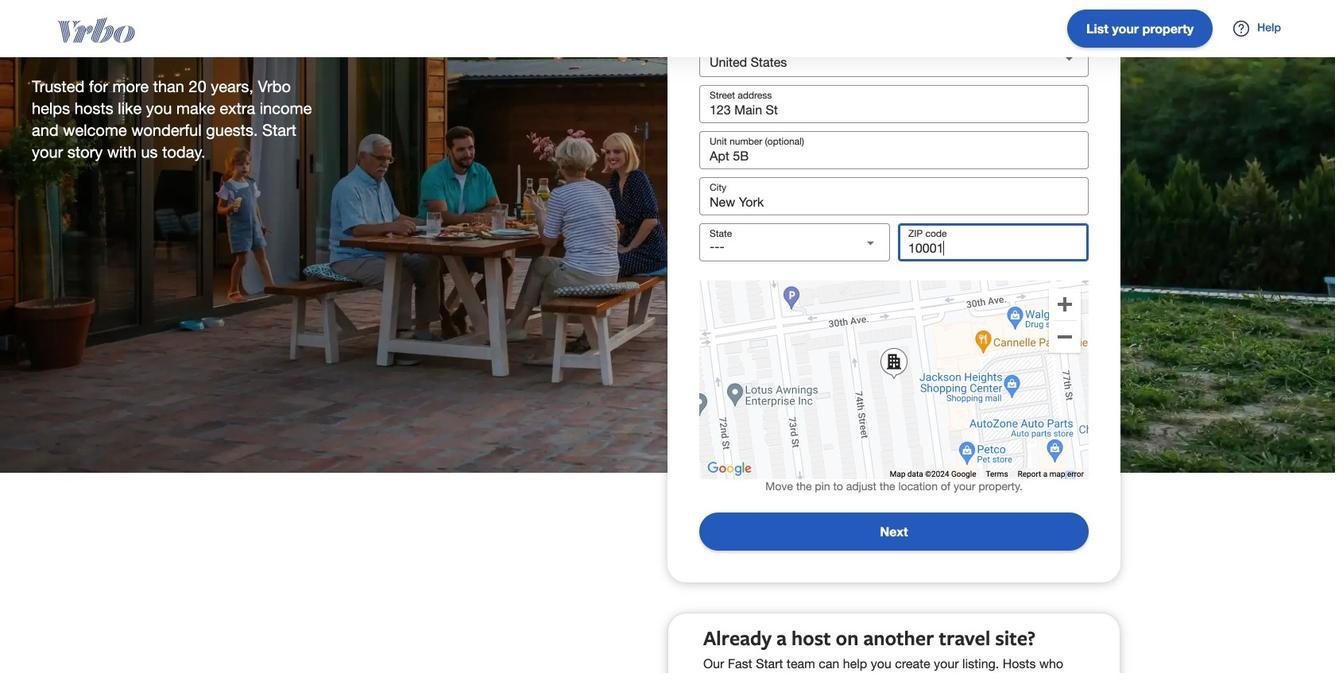 Task type: describe. For each thing, give the bounding box(es) containing it.
vrbo logo image
[[25, 17, 167, 43]]

1 vertical spatial   text field
[[699, 177, 1089, 215]]



Task type: locate. For each thing, give the bounding box(es) containing it.
map region
[[699, 281, 1089, 479]]

2 vertical spatial   text field
[[898, 223, 1089, 262]]

  text field
[[699, 85, 1089, 123]]

0 vertical spatial   text field
[[699, 131, 1089, 169]]

google image
[[703, 459, 756, 479]]

  text field
[[699, 131, 1089, 169], [699, 177, 1089, 215], [898, 223, 1089, 262]]

family enjoying cabin vacation image
[[0, 0, 1335, 473]]



Task type: vqa. For each thing, say whether or not it's contained in the screenshot.
  text box
yes



